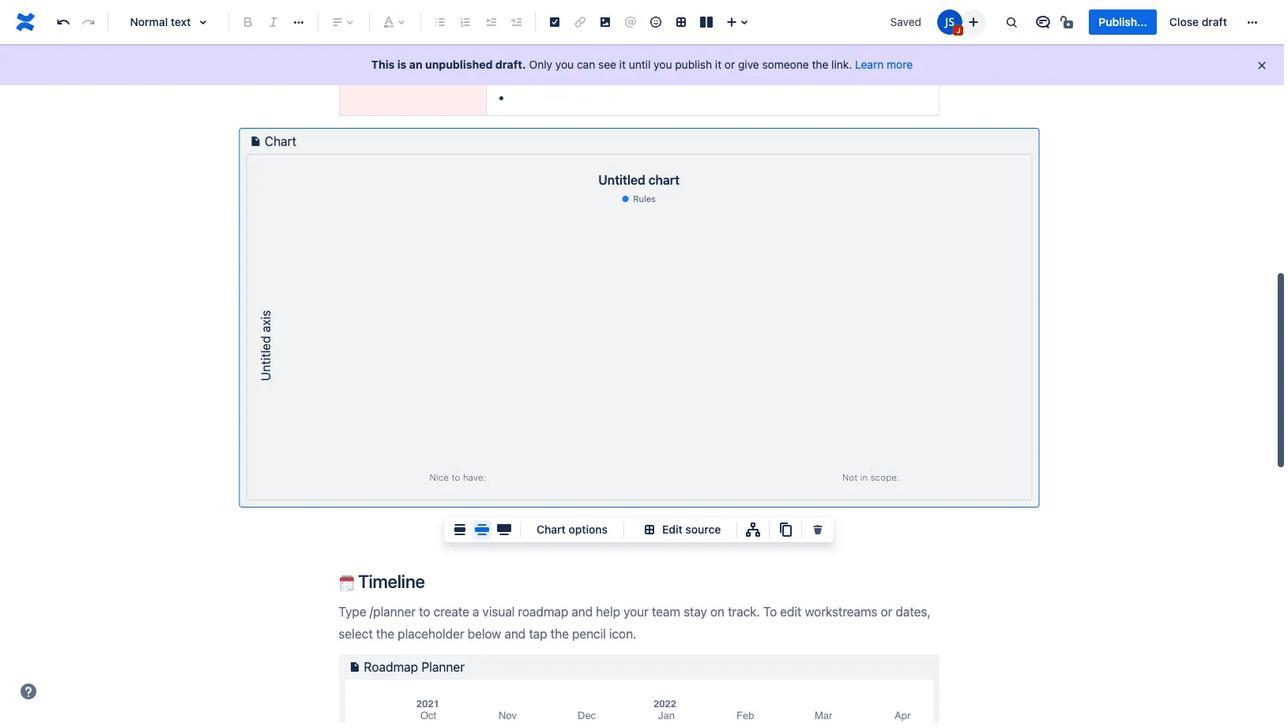 Task type: vqa. For each thing, say whether or not it's contained in the screenshot.
Add in button
no



Task type: describe. For each thing, give the bounding box(es) containing it.
normal text
[[130, 15, 191, 28]]

jacob simon image
[[938, 9, 963, 35]]

emoji image
[[647, 13, 665, 32]]

more formatting image
[[289, 13, 308, 32]]

roadmap planner image
[[345, 658, 364, 677]]

roadmap
[[364, 661, 418, 675]]

no restrictions image
[[1059, 13, 1078, 32]]

close
[[1170, 15, 1199, 28]]

normal
[[130, 15, 168, 28]]

can
[[577, 58, 595, 71]]

go wide image
[[473, 521, 492, 540]]

bold ⌘b image
[[239, 13, 258, 32]]

normal text button
[[115, 5, 222, 40]]

remove image
[[809, 521, 828, 540]]

chart for chart
[[265, 135, 297, 149]]

go full width image
[[495, 521, 514, 540]]

untitled
[[598, 173, 645, 188]]

comment icon image
[[1034, 13, 1053, 32]]

edit source image
[[640, 521, 659, 540]]

more image
[[1243, 13, 1262, 32]]

chart options
[[537, 523, 608, 537]]

learn more link
[[855, 58, 913, 71]]

give
[[738, 58, 759, 71]]

saved
[[890, 15, 922, 28]]

text
[[171, 15, 191, 28]]

in
[[371, 66, 382, 80]]

only
[[529, 58, 553, 71]]

manage connected data image
[[744, 521, 763, 540]]

chart image
[[246, 132, 265, 151]]

unpublished
[[425, 58, 493, 71]]

2 you from the left
[[654, 58, 672, 71]]

chart for chart options
[[537, 523, 566, 537]]

untitled chart
[[598, 173, 680, 188]]

link image
[[571, 13, 590, 32]]

add image, video, or file image
[[596, 13, 615, 32]]

edit source button
[[631, 521, 731, 540]]

publish...
[[1099, 15, 1148, 28]]

an
[[409, 58, 423, 71]]

redo ⌘⇧z image
[[79, 13, 98, 32]]

italic ⌘i image
[[264, 13, 283, 32]]

copy image
[[776, 521, 795, 540]]



Task type: locate. For each thing, give the bounding box(es) containing it.
1 it from the left
[[619, 58, 626, 71]]

the
[[812, 58, 829, 71]]

1 horizontal spatial you
[[654, 58, 672, 71]]

publish
[[675, 58, 712, 71]]

action item image
[[545, 13, 564, 32]]

you left can
[[556, 58, 574, 71]]

or
[[725, 58, 735, 71]]

bullet list ⌘⇧8 image
[[431, 13, 450, 32]]

edit
[[662, 523, 683, 537]]

0 horizontal spatial chart
[[265, 135, 297, 149]]

undo ⌘z image
[[54, 13, 73, 32]]

edit source
[[662, 523, 721, 537]]

mention image
[[621, 13, 640, 32]]

draft
[[1202, 15, 1227, 28]]

help image
[[19, 683, 38, 702]]

xychart image
[[247, 208, 1031, 485]]

1 you from the left
[[556, 58, 574, 71]]

timeline
[[354, 571, 425, 593]]

someone
[[762, 58, 809, 71]]

draft.
[[495, 58, 526, 71]]

link.
[[832, 58, 852, 71]]

source
[[686, 523, 721, 537]]

it left or
[[715, 58, 722, 71]]

layouts image
[[697, 13, 716, 32]]

numbered list ⌘⇧7 image
[[456, 13, 475, 32]]

table image
[[672, 13, 691, 32]]

until
[[629, 58, 651, 71]]

options
[[569, 523, 608, 537]]

scope:
[[384, 66, 425, 80]]

roadmap planner
[[364, 661, 465, 675]]

find and replace image
[[1003, 13, 1021, 32]]

chart
[[265, 135, 297, 149], [537, 523, 566, 537]]

1 vertical spatial chart
[[537, 523, 566, 537]]

not
[[346, 66, 368, 80]]

1 horizontal spatial it
[[715, 58, 722, 71]]

close draft button
[[1160, 9, 1237, 35]]

indent tab image
[[507, 13, 526, 32]]

more
[[887, 58, 913, 71]]

outdent ⇧tab image
[[481, 13, 500, 32]]

publish... button
[[1089, 9, 1157, 35]]

chart inside button
[[537, 523, 566, 537]]

2 it from the left
[[715, 58, 722, 71]]

invite to edit image
[[965, 12, 984, 31]]

0 horizontal spatial it
[[619, 58, 626, 71]]

learn
[[855, 58, 884, 71]]

chart options button
[[527, 521, 617, 540]]

is
[[397, 58, 407, 71]]

chart
[[649, 173, 680, 188]]

rules
[[633, 194, 656, 204]]

it right see
[[619, 58, 626, 71]]

this is an unpublished draft. only you can see it until you publish it or give someone the link. learn more
[[371, 58, 913, 71]]

back to center image
[[451, 521, 469, 540]]

not in scope:
[[346, 66, 425, 80]]

planner
[[422, 661, 465, 675]]

:calendar_spiral: image
[[339, 576, 354, 592], [339, 576, 354, 592]]

confluence image
[[13, 9, 38, 35], [13, 9, 38, 35]]

0 vertical spatial chart
[[265, 135, 297, 149]]

it
[[619, 58, 626, 71], [715, 58, 722, 71]]

dismiss image
[[1256, 59, 1269, 72]]

0 horizontal spatial you
[[556, 58, 574, 71]]

close draft
[[1170, 15, 1227, 28]]

1 horizontal spatial chart
[[537, 523, 566, 537]]

this
[[371, 58, 395, 71]]

see
[[598, 58, 616, 71]]

you right until
[[654, 58, 672, 71]]

meetings
[[513, 66, 565, 80]]

you
[[556, 58, 574, 71], [654, 58, 672, 71]]



